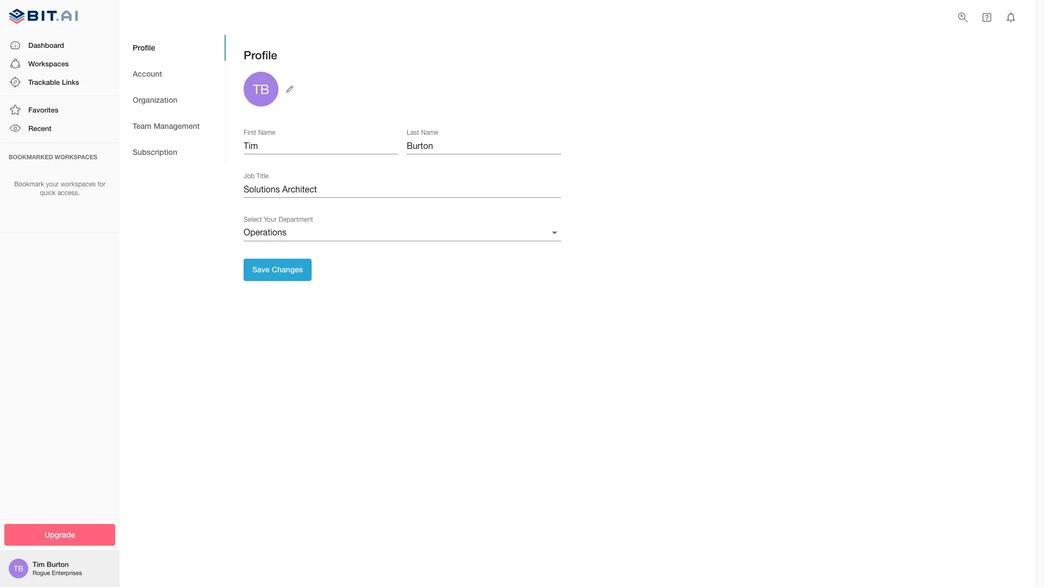 Task type: vqa. For each thing, say whether or not it's contained in the screenshot.
The Profile to the right
yes



Task type: describe. For each thing, give the bounding box(es) containing it.
tim
[[33, 560, 45, 569]]

account link
[[120, 61, 226, 87]]

trackable links button
[[0, 73, 120, 91]]

trackable
[[28, 78, 60, 86]]

management
[[154, 121, 200, 130]]

1 horizontal spatial profile
[[244, 48, 277, 62]]

your
[[264, 216, 277, 223]]

tim burton rogue enterprises
[[33, 560, 82, 577]]

name for first name
[[258, 129, 275, 136]]

workspaces
[[61, 180, 96, 188]]

save changes button
[[244, 259, 312, 281]]

tb button
[[244, 72, 297, 107]]

tb inside button
[[253, 82, 269, 97]]

recent
[[28, 124, 51, 133]]

1 vertical spatial tb
[[14, 565, 23, 573]]

bookmarked workspaces
[[9, 153, 97, 160]]

save changes
[[252, 265, 303, 274]]

profile link
[[120, 35, 226, 61]]

operations
[[244, 228, 287, 237]]

quick
[[40, 189, 56, 197]]

title
[[256, 172, 269, 180]]

profile inside tab list
[[133, 43, 155, 52]]

operations button
[[244, 224, 561, 242]]

dashboard
[[28, 41, 64, 49]]

organization link
[[120, 87, 226, 113]]

bookmark
[[14, 180, 44, 188]]

job title
[[244, 172, 269, 180]]

team management link
[[120, 113, 226, 139]]

burton
[[47, 560, 69, 569]]

team management
[[133, 121, 200, 130]]

tab list containing profile
[[120, 35, 226, 165]]

select
[[244, 216, 262, 223]]

changes
[[272, 265, 303, 274]]



Task type: locate. For each thing, give the bounding box(es) containing it.
profile
[[133, 43, 155, 52], [244, 48, 277, 62]]

access.
[[57, 189, 80, 197]]

0 vertical spatial tb
[[253, 82, 269, 97]]

subscription
[[133, 147, 177, 157]]

1 name from the left
[[258, 129, 275, 136]]

0 horizontal spatial tb
[[14, 565, 23, 573]]

workspaces
[[28, 59, 69, 68]]

team
[[133, 121, 151, 130]]

last name
[[407, 129, 438, 136]]

enterprises
[[52, 570, 82, 577]]

select your department operations
[[244, 216, 313, 237]]

your
[[46, 180, 59, 188]]

1 horizontal spatial tb
[[253, 82, 269, 97]]

trackable links
[[28, 78, 79, 86]]

Doe text field
[[407, 137, 561, 155]]

0 horizontal spatial profile
[[133, 43, 155, 52]]

profile up tb button
[[244, 48, 277, 62]]

CEO text field
[[244, 181, 561, 198]]

account
[[133, 69, 162, 78]]

subscription link
[[120, 139, 226, 165]]

for
[[98, 180, 105, 188]]

tab list
[[120, 35, 226, 165]]

2 name from the left
[[421, 129, 438, 136]]

name right first
[[258, 129, 275, 136]]

recent button
[[0, 119, 120, 138]]

workspaces
[[55, 153, 97, 160]]

tb left tim
[[14, 565, 23, 573]]

name for last name
[[421, 129, 438, 136]]

bookmarked
[[9, 153, 53, 160]]

bookmark your workspaces for quick access.
[[14, 180, 105, 197]]

name right last
[[421, 129, 438, 136]]

links
[[62, 78, 79, 86]]

organization
[[133, 95, 177, 104]]

favorites
[[28, 106, 58, 114]]

upgrade button
[[4, 524, 115, 546]]

tb up first name
[[253, 82, 269, 97]]

dashboard button
[[0, 36, 120, 54]]

last
[[407, 129, 419, 136]]

John text field
[[244, 137, 398, 155]]

tb
[[253, 82, 269, 97], [14, 565, 23, 573]]

first name
[[244, 129, 275, 136]]

name
[[258, 129, 275, 136], [421, 129, 438, 136]]

favorites button
[[0, 101, 120, 119]]

workspaces button
[[0, 54, 120, 73]]

profile up account
[[133, 43, 155, 52]]

1 horizontal spatial name
[[421, 129, 438, 136]]

job
[[244, 172, 255, 180]]

rogue
[[33, 570, 50, 577]]

first
[[244, 129, 256, 136]]

0 horizontal spatial name
[[258, 129, 275, 136]]

save
[[252, 265, 270, 274]]

upgrade
[[45, 530, 75, 539]]

department
[[279, 216, 313, 223]]



